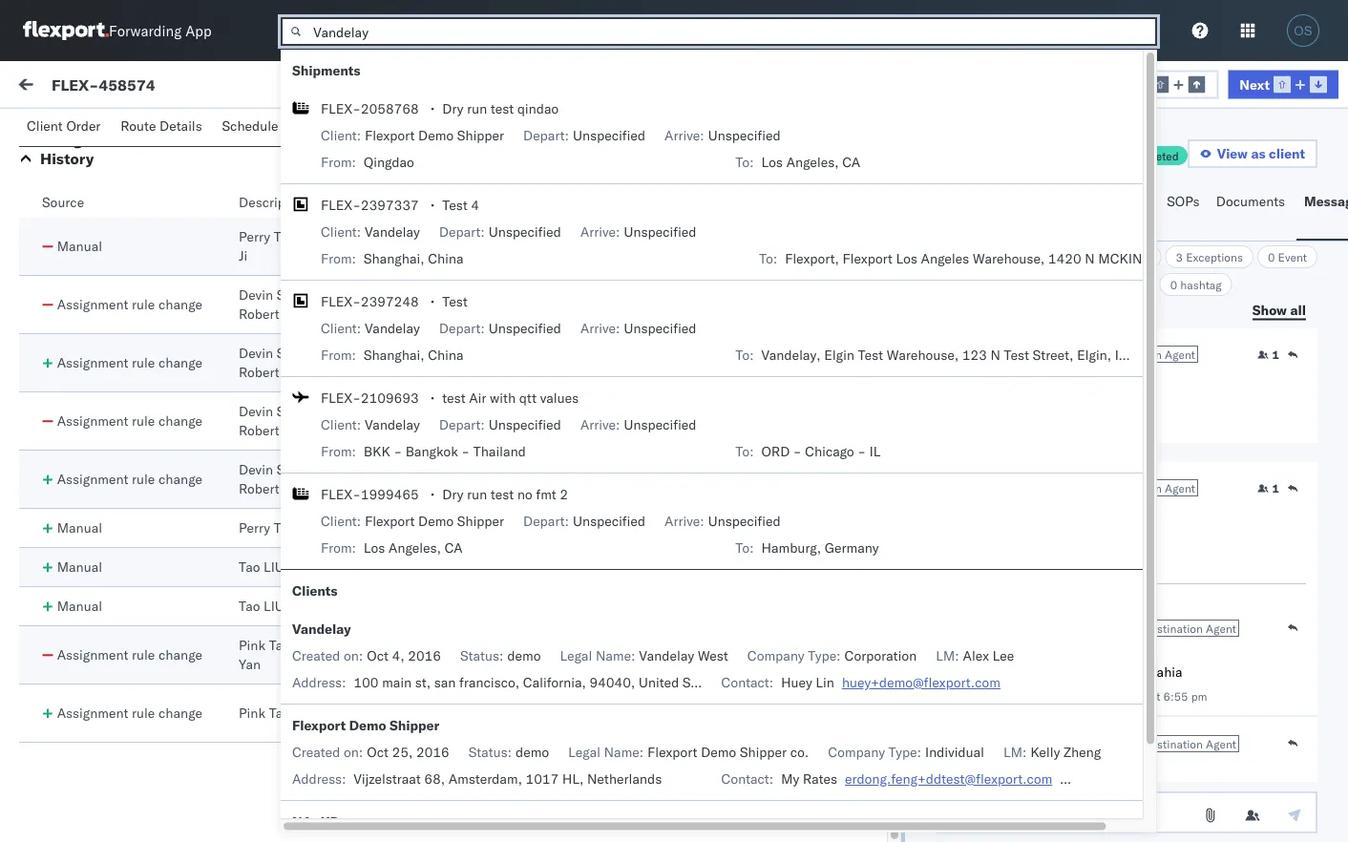 Task type: vqa. For each thing, say whether or not it's contained in the screenshot.
Jason-Test Zhao
yes



Task type: describe. For each thing, give the bounding box(es) containing it.
4 dec from the top
[[457, 480, 481, 497]]

pm up "team ffa demo team - pink tan"
[[582, 566, 602, 583]]

1 dec 8, 2026, 6:38 pm pst from the top
[[457, 738, 621, 755]]

external (0) button
[[23, 113, 120, 150]]

oct 19, 2022 3:19 pm
[[706, 471, 845, 488]]

• for • test
[[431, 293, 435, 310]]

corporation
[[845, 648, 917, 664]]

4 bellissimo from the top
[[283, 480, 345, 497]]

elgin,
[[1078, 347, 1112, 363]]

1 6:38 from the top
[[541, 738, 570, 755]]

1 vertical spatial united
[[639, 674, 679, 691]]

test left the "msg"
[[57, 412, 81, 428]]

lm: for lm: kelly zheng
[[1004, 744, 1027, 761]]

vandelay down 2397248
[[365, 320, 420, 337]]

china for test
[[428, 347, 464, 363]]

3 assignment from the top
[[57, 413, 128, 429]]

ca for to: los angeles, ca
[[843, 154, 861, 171]]

2 6:38 from the top
[[541, 824, 570, 841]]

2397248
[[361, 293, 419, 310]]

message button
[[134, 61, 230, 113]]

6 jason-test zhao from the top
[[93, 637, 194, 653]]

0 horizontal spatial documents
[[339, 117, 408, 134]]

sops
[[1168, 193, 1200, 210]]

vandelay down the 2109693
[[365, 416, 420, 433]]

2022 for 1:22
[[755, 520, 789, 536]]

3 devin schmitz from the top
[[526, 403, 665, 439]]

2 17, from the top
[[485, 566, 505, 583]]

- inside "team ffa demo team - pink tan"
[[666, 637, 674, 654]]

demo for legal name: flexport demo shipper co.
[[516, 744, 549, 761]]

removed left air at the left of the page
[[416, 403, 468, 420]]

1 vertical spatial states
[[683, 674, 722, 691]]

schmitz left the 2109693
[[277, 403, 326, 420]]

messages button
[[419, 109, 497, 146]]

pm right 3:38
[[825, 354, 845, 371]]

los for to: los angeles, ca
[[762, 154, 783, 171]]

schmitz down dec 20, 2026, 12:36 am pst
[[526, 306, 575, 322]]

1 for j
[[1273, 481, 1280, 496]]

from: los angeles, ca
[[321, 540, 463, 556]]

schmitz down perry tam as cs export removed by cheng ji
[[277, 287, 326, 303]]

added down the main in the left of the page
[[375, 705, 413, 722]]

ji for perry tam as cs export removed by cheng ji
[[239, 247, 248, 264]]

0 horizontal spatial assignees
[[42, 130, 116, 149]]

1 dec from the top
[[457, 222, 481, 239]]

2 vertical spatial ttt
[[990, 390, 1004, 407]]

created on: oct 25, 2016
[[292, 744, 450, 761]]

to: for to: flexport, flexport los angeles warehouse, 1420 n mckinley ave, los angeles, ca, 9005
[[759, 250, 778, 267]]

(edited)
[[1031, 690, 1078, 704]]

schmitz down thailand
[[526, 480, 575, 497]]

team amazon - for devin schmitz as sco import removed by robert bellissimo
[[526, 403, 627, 420]]

depart: for test 4
[[439, 224, 485, 240]]

view as client
[[1218, 145, 1306, 162]]

demo up created on: oct 25, 2016
[[349, 717, 386, 734]]

1 jason-test zhao from the top
[[93, 207, 194, 224]]

4 jason-test zhao from the top
[[93, 465, 194, 481]]

parties for @hiahiahia
[[1041, 756, 1088, 770]]

20, for mar 20, 2023 10:43 pm
[[733, 238, 754, 255]]

exceptions
[[1187, 250, 1244, 264]]

depart: for dry run test no fmt 2
[[524, 513, 569, 530]]

demo for legal name: vandelay west
[[508, 648, 541, 664]]

import for oct 19, 2022 3:19 pm
[[373, 461, 413, 478]]

pst up "94040,"
[[597, 652, 621, 669]]

3 rule from the top
[[132, 413, 155, 429]]

order
[[66, 117, 101, 134]]

to: ord - chicago - il
[[736, 443, 881, 460]]

5 jason-test zhao from the top
[[93, 551, 194, 567]]

chicago
[[805, 443, 855, 460]]

2 bellissimo from the top
[[283, 364, 345, 381]]

at
[[1151, 690, 1161, 704]]

12,
[[1099, 690, 1116, 704]]

pm up hl,
[[574, 738, 594, 755]]

schedule
[[222, 117, 279, 134]]

3 dec from the top
[[457, 394, 481, 411]]

pm inside team ffa demo team - jul 11, 2022 6:19 pm
[[819, 705, 839, 722]]

shipment
[[1070, 149, 1120, 163]]

team for tan
[[632, 637, 662, 654]]

1 horizontal spatial my
[[781, 771, 800, 788]]

8 dec from the top
[[457, 824, 481, 841]]

california,
[[523, 674, 586, 691]]

0 for 0 hashtag
[[1171, 277, 1178, 292]]

work for my
[[55, 74, 104, 100]]

devin schmitz as sco import added by robert bellissimo for oct 19, 2022 3:19 pm
[[239, 461, 472, 497]]

19, for oct 19, 2022 3:19 pm
[[731, 471, 752, 488]]

2 dec from the top
[[457, 308, 481, 325]]

2 dec 8, 2026, 6:38 pm pst from the top
[[457, 824, 621, 841]]

tan inside "team ffa demo team - pink tan"
[[556, 656, 578, 673]]

1 horizontal spatial united
[[1212, 347, 1253, 363]]

assignment rule change for jul 11, 2022 6:19 pm
[[57, 705, 202, 722]]

pink for ji
[[239, 705, 266, 722]]

flexport right 'flexport,'
[[843, 250, 893, 267]]

status: for oct 25, 2016
[[469, 744, 512, 761]]

2 down to: vandelay, elgin test warehouse, 123 n test street, elgin, illinois, 60120, united states
[[990, 367, 997, 381]]

shipper up 25, on the left of page
[[390, 717, 440, 734]]

sco for oct 19, 2022 3:38 pm
[[346, 345, 369, 362]]

qindao
[[518, 100, 559, 117]]

shipper down • dry run test qindao
[[457, 127, 504, 144]]

2 devin schmitz from the top
[[526, 345, 665, 381]]

by for oct 19, 2022 3:19 pm
[[457, 461, 472, 478]]

2 on shipment
[[1071, 277, 1146, 292]]

pm right 10:43
[[835, 238, 855, 255]]

pst right 12:33
[[615, 394, 638, 411]]

ca for from: los angeles, ca
[[445, 540, 463, 556]]

18, for oct 18, 2022 1:18 am
[[731, 559, 752, 576]]

6 dec from the top
[[457, 652, 481, 669]]

next
[[1240, 76, 1270, 92]]

94040,
[[590, 674, 635, 691]]

test left air at the left of the page
[[443, 390, 466, 406]]

0 horizontal spatial n
[[991, 347, 1001, 363]]

oct for oct 18, 2022 1:18 am
[[706, 559, 728, 576]]

arrive: for dry run test no fmt 2
[[665, 513, 705, 530]]

import up the bkk
[[373, 403, 413, 420]]

cs for pink tan as cs import added by cheng ji
[[312, 705, 328, 722]]

client: for 2397337
[[321, 224, 361, 240]]

1 horizontal spatial warehouse,
[[973, 250, 1045, 267]]

4,
[[392, 648, 405, 664]]

0 horizontal spatial warehouse,
[[887, 347, 959, 363]]

1 vertical spatial destination agent
[[1143, 621, 1237, 635]]

added for oct 18, 2022 1:22 am
[[383, 520, 421, 536]]

shipment completed vandelay
[[929, 149, 1179, 183]]

huey
[[781, 674, 813, 691]]

os
[[1295, 23, 1313, 38]]

vandelay down 2397337
[[365, 224, 420, 240]]

18, for oct 18, 2022 1:22 am
[[731, 520, 752, 536]]

7 dec from the top
[[457, 738, 481, 755]]

sco up the bkk
[[346, 403, 369, 420]]

2 vertical spatial message
[[59, 166, 105, 180]]

ffa for team ffa demo team - jul 11, 2022 6:19 pm
[[566, 695, 590, 712]]

1 11, from the top
[[726, 647, 747, 663]]

ji for pink tan as cs import added by cheng ji
[[477, 705, 485, 722]]

schedule button
[[214, 109, 289, 146]]

manual for tao liu as sco import added by tao liu
[[57, 559, 102, 576]]

3:19
[[792, 471, 821, 488]]

team ffa demo team - jul 11, 2022 6:19 pm
[[526, 695, 839, 722]]

huey+demo@flexport.com
[[842, 674, 1001, 691]]

1 button for j
[[1258, 481, 1280, 496]]

1 bellissimo from the top
[[283, 306, 345, 322]]

added for oct 19, 2022 3:19 pm
[[416, 461, 454, 478]]

demo down 2058768
[[418, 127, 454, 144]]

2 6:47 from the top
[[550, 566, 579, 583]]

francisco,
[[460, 674, 520, 691]]

kd
[[321, 814, 340, 831]]

flexport. image
[[23, 21, 109, 40]]

list
[[281, 121, 305, 138]]

20, for dec 20, 2026, 12:33 am pst
[[485, 394, 505, 411]]

schmitz down dec 20, 2026, 12:33 am pst
[[526, 422, 575, 439]]

rule for oct 19, 2022 3:19 pm
[[132, 471, 155, 488]]

illinois,
[[1115, 347, 1160, 363]]

devin schmitz as sco import added by robert bellissimo for oct 19, 2022 3:38 pm
[[239, 345, 472, 381]]

test down "test msg"
[[57, 498, 81, 514]]

flex- for flex-1999465
[[321, 486, 361, 503]]

yan
[[239, 656, 261, 673]]

test left qindao
[[491, 100, 514, 117]]

0 vertical spatial destination agent
[[1102, 481, 1196, 495]]

1 robert from the top
[[239, 306, 280, 322]]

1 contact: from the top
[[722, 674, 774, 691]]

tao liu as sco import added by tao liu
[[239, 559, 480, 576]]

• for • test air with qtt values
[[431, 390, 435, 406]]

manual for tao liu as cs export added by tao liu
[[57, 598, 102, 615]]

client: vandelay for 2397248
[[321, 320, 420, 337]]

all for 2
[[1033, 277, 1047, 292]]

to: for to: ord - chicago - il
[[736, 443, 754, 460]]

arrive: for test 4
[[581, 224, 620, 240]]

2 horizontal spatial los
[[896, 250, 918, 267]]

from: for flex-2058768
[[321, 154, 356, 171]]

route details
[[121, 117, 202, 134]]

added down the tao liu as sco import added by tao liu
[[368, 598, 406, 615]]

change for jul 11, 2022 7:19 pm
[[159, 647, 202, 663]]

schmitz up flex-1999465
[[277, 461, 326, 478]]

3 assignment rule change from the top
[[57, 413, 202, 429]]

flexport down 1999465
[[365, 513, 415, 530]]

shipper down • dry run test no fmt 2
[[457, 513, 504, 530]]

filters
[[265, 78, 300, 95]]

@
[[57, 670, 68, 686]]

no
[[244, 78, 261, 95]]

bol
[[297, 117, 323, 134]]

oct left 4,
[[367, 648, 389, 664]]

angeles, for from: los angeles, ca
[[389, 540, 441, 556]]

0 vertical spatial states
[[1256, 347, 1295, 363]]

cheng for perry tam as cs export removed by cheng ji
[[456, 228, 495, 245]]

client order
[[27, 117, 101, 134]]

message list
[[222, 121, 305, 138]]

forwarding app
[[109, 21, 212, 40]]

pm right '6:39'
[[574, 652, 594, 669]]

by for jul 11, 2022 6:19 pm
[[416, 705, 430, 722]]

co.
[[791, 744, 809, 761]]

shipment for 64 on shipment
[[1089, 257, 1137, 272]]

ttt for dec 20, 2026, 12:36 am pst
[[57, 240, 72, 256]]

vandelay up address: 100 main st, san francisco, california, 94040, united states contact: huey lin huey+demo@flexport.com
[[639, 648, 695, 664]]

2 down 1420
[[1071, 277, 1079, 292]]

pst right fmt
[[606, 480, 629, 497]]

import for jul 11, 2022 7:19 pm
[[331, 637, 371, 654]]

7 jason-test zhao from the top
[[93, 723, 194, 739]]

tam for perry tam as cs export added by tao liu
[[274, 520, 299, 536]]

(0) for external (0)
[[84, 121, 109, 138]]

0 horizontal spatial assignees button
[[42, 130, 116, 149]]

pm right '3:19'
[[825, 471, 845, 488]]

assignment rule change for oct 19, 2022 3:38 pm
[[57, 354, 202, 371]]

pm right fmt
[[582, 480, 602, 497]]

oct 18, 2022 1:22 am
[[706, 520, 845, 536]]

on: for oct 25, 2016
[[344, 744, 363, 761]]

removed inside the pink tan as cs import removed by jingshi yan
[[375, 637, 426, 654]]

vandelay inside shipment completed vandelay
[[929, 166, 985, 183]]

0 vertical spatial jul
[[706, 647, 723, 663]]

oct left 25, on the left of page
[[367, 744, 389, 761]]

0 event
[[1269, 250, 1308, 264]]

again
[[1101, 779, 1134, 796]]

0 vertical spatial 2023
[[757, 238, 791, 255]]

air
[[469, 390, 487, 406]]

7:19
[[787, 647, 816, 663]]

sco down perry tam as cs export removed by cheng ji
[[346, 287, 369, 303]]

flexport down 2058768
[[365, 127, 415, 144]]

lm: kelly zheng
[[1004, 744, 1102, 761]]

assignment for oct 19, 2022 3:38 pm
[[57, 354, 128, 371]]

route for route
[[1115, 193, 1150, 210]]

2 resize handle column header from the left
[[717, 160, 740, 843]]

1 horizontal spatial documents button
[[1209, 184, 1297, 241]]

team for devin schmitz as sco import added by robert bellissimo
[[526, 461, 562, 478]]

test left no
[[491, 486, 514, 503]]

route button
[[1107, 184, 1160, 241]]

oct 19, 2022 3:38 pm
[[706, 354, 845, 371]]

2 left zheng
[[1031, 756, 1038, 770]]

assignment rule change for oct 19, 2022 3:19 pm
[[57, 471, 202, 488]]

run for dry run test qindao
[[467, 100, 487, 117]]

company type: corporation
[[748, 648, 917, 664]]

- inside team ffa demo team - jul 11, 2022 6:19 pm
[[666, 695, 674, 712]]

ca,
[[1298, 250, 1320, 267]]

assignment for jul 11, 2022 7:19 pm
[[57, 647, 128, 663]]

category
[[750, 166, 796, 180]]

flex-2109693
[[321, 390, 419, 406]]

added for oct 19, 2022 3:38 pm
[[416, 345, 454, 362]]

removed down perry tam as cs export removed by cheng ji
[[416, 287, 468, 303]]

20, for dec 20, 2026, 12:36 am pst
[[485, 222, 505, 239]]

pm down hl,
[[574, 824, 594, 841]]

team ffa demo team - pink tan
[[526, 637, 674, 673]]

demo up from: los angeles, ca
[[418, 513, 454, 530]]

all button for 2
[[1022, 273, 1057, 296]]

hl,
[[563, 771, 584, 788]]

2109693
[[361, 390, 419, 406]]

6:55
[[1164, 690, 1189, 704]]

rule for jul 11, 2022 6:19 pm
[[132, 705, 155, 722]]

2016 for oct 4, 2016
[[408, 648, 441, 664]]

18888888888
[[1089, 771, 1180, 788]]

from: for flex-2109693
[[321, 443, 356, 460]]

shipper left co. on the right
[[740, 744, 787, 761]]

4 robert from the top
[[239, 480, 280, 497]]

to: vandelay, elgin test warehouse, 123 n test street, elgin, illinois, 60120, united states
[[736, 347, 1295, 363]]

• for • dry run test no fmt 2
[[431, 486, 435, 503]]

schmitz up flex-2109693
[[277, 345, 326, 362]]

2023 inside @hiahiahia (edited)  jul 12, 2023 at 6:55 pm
[[1119, 690, 1148, 704]]

thailand
[[474, 443, 526, 460]]

2 contact: from the top
[[722, 771, 774, 788]]

pm up 'lin'
[[819, 647, 839, 663]]

created for created on: oct 25, 2016
[[292, 744, 340, 761]]

• dry run test no fmt 2
[[431, 486, 568, 503]]

dry for dry run test no fmt 2
[[443, 486, 464, 503]]

5 dec from the top
[[457, 566, 481, 583]]

demo down team ffa demo team - jul 11, 2022 6:19 pm
[[701, 744, 737, 761]]

2 right fmt
[[560, 486, 568, 503]]

2022 for 3:19
[[755, 471, 789, 488]]

lm: alex lee
[[936, 648, 1015, 664]]

vandelay link
[[929, 165, 985, 184]]

import down perry tam as cs export removed by cheng ji
[[373, 287, 413, 303]]

1 change from the top
[[159, 296, 202, 313]]

pst up netherlands
[[597, 738, 621, 755]]

rule for jul 11, 2022 7:19 pm
[[132, 647, 155, 663]]

dec 20, 2026, 12:36 am pst
[[457, 222, 638, 239]]

amazon for devin schmitz as sco import removed by robert bellissimo
[[566, 403, 614, 420]]

hamburg,
[[762, 540, 822, 556]]

external for external (0)
[[31, 121, 81, 138]]

12:35
[[550, 308, 587, 325]]

event
[[1279, 250, 1308, 264]]

vijzelstraat
[[354, 771, 421, 788]]

client order button
[[19, 109, 113, 146]]

• test 4
[[431, 197, 480, 213]]

pst right the 12:36
[[615, 222, 638, 239]]

4 devin schmitz from the top
[[526, 461, 665, 497]]

export for tao liu as cs export added by tao liu
[[325, 598, 365, 615]]

forwarding
[[109, 21, 182, 40]]

zheng
[[1064, 744, 1102, 761]]

my work
[[19, 74, 104, 100]]

1 horizontal spatial assignees button
[[497, 109, 578, 146]]

1 horizontal spatial n
[[1085, 250, 1095, 267]]



Task type: locate. For each thing, give the bounding box(es) containing it.
robert
[[239, 306, 280, 322], [239, 364, 280, 381], [239, 422, 280, 439], [239, 480, 280, 497]]

1 vertical spatial flex- 458574
[[1040, 738, 1130, 755]]

@hiahiahia inside @hiahiahia (edited)  jul 12, 2023 at 6:55 pm
[[1116, 663, 1183, 680]]

3 change from the top
[[159, 413, 202, 429]]

1 devin schmitz as sco import removed by robert bellissimo from the top
[[239, 287, 486, 322]]

united right 60120,
[[1212, 347, 1253, 363]]

team for pink tan as cs import removed by jingshi yan
[[526, 637, 562, 654]]

amazon right 'qtt'
[[566, 403, 614, 420]]

18, up oct 18, 2022 1:18 am
[[731, 520, 752, 536]]

am for 1:18
[[825, 559, 845, 576]]

all button down to: flexport, flexport los angeles warehouse, 1420 n mckinley ave, los angeles, ca, 9005 on the right
[[1022, 273, 1057, 296]]

client: for 2109693
[[321, 416, 361, 433]]

team inside "team ffa demo team - pink tan"
[[632, 637, 662, 654]]

tam inside perry tam as cs export removed by cheng ji
[[274, 228, 299, 245]]

1 rule from the top
[[132, 296, 155, 313]]

dry for dry run test qindao
[[443, 100, 464, 117]]

0 vertical spatial dry
[[443, 100, 464, 117]]

ffa for team ffa demo team - pink tan
[[566, 637, 590, 654]]

export for perry tam as cs export added by tao liu
[[340, 520, 379, 536]]

test
[[443, 197, 468, 213], [135, 207, 160, 224], [135, 293, 160, 309], [443, 293, 468, 310], [1034, 346, 1061, 363], [858, 347, 884, 363], [1004, 347, 1030, 363], [135, 379, 160, 395], [135, 465, 160, 481], [135, 551, 160, 567], [135, 637, 160, 653], [135, 723, 160, 739], [1075, 736, 1102, 752]]

1 vertical spatial 17,
[[485, 566, 505, 583]]

0 vertical spatial n/a
[[526, 238, 553, 255]]

20, left 'qtt'
[[485, 394, 505, 411]]

10:43
[[794, 238, 831, 255]]

my
[[19, 74, 49, 100], [781, 771, 800, 788]]

export for perry tam as cs export removed by cheng ji
[[340, 228, 379, 245]]

2 (0) from the left
[[178, 121, 203, 138]]

ji down francisco,
[[477, 705, 485, 722]]

assignment rule change for jul 11, 2022 7:19 pm
[[57, 647, 202, 663]]

5 assignment from the top
[[57, 647, 128, 663]]

alex
[[963, 648, 990, 664]]

2 team from the top
[[632, 695, 662, 712]]

resize handle column header
[[426, 160, 449, 843], [717, 160, 740, 843], [1009, 160, 1032, 843], [1300, 160, 1323, 843]]

1 vertical spatial @hiahiahia
[[1031, 779, 1097, 796]]

test up @
[[57, 584, 81, 600]]

message for "message" 'button'
[[142, 78, 198, 95]]

unspecified
[[573, 127, 646, 144], [708, 127, 781, 144], [489, 224, 562, 240], [624, 224, 697, 240], [489, 320, 562, 337], [624, 320, 697, 337], [489, 416, 562, 433], [624, 416, 697, 433], [573, 513, 646, 530], [708, 513, 781, 530]]

all down to: flexport, flexport los angeles warehouse, 1420 n mckinley ave, los angeles, ca, 9005 on the right
[[1033, 277, 1047, 292]]

0 vertical spatial 2016
[[408, 648, 441, 664]]

san
[[434, 674, 456, 691]]

4 client: from the top
[[321, 416, 361, 433]]

shipment for 2 on shipment
[[1098, 277, 1146, 292]]

@hiahiahia up at
[[1116, 663, 1183, 680]]

0 vertical spatial status: demo
[[460, 648, 541, 664]]

on: for oct 4, 2016
[[344, 648, 363, 664]]

0 vertical spatial dec 8, 2026, 6:38 pm pst
[[457, 738, 621, 755]]

depart: down • test 4
[[439, 224, 485, 240]]

client: for 2058768
[[321, 127, 361, 144]]

1 client: flexport demo shipper from the top
[[321, 127, 504, 144]]

1 vertical spatial tan
[[556, 656, 578, 673]]

6:39
[[541, 652, 570, 669]]

0 vertical spatial dec 17, 2026, 6:47 pm pst
[[457, 480, 629, 497]]

pst right 12:35
[[615, 308, 638, 325]]

2 vertical spatial n/a
[[526, 559, 553, 576]]

n/a for perry tam as cs export added by tao liu
[[526, 520, 553, 536]]

client: down flex-2109693
[[321, 416, 361, 433]]

amazon down 12:33
[[566, 461, 614, 478]]

shipment
[[1089, 257, 1137, 272], [1098, 277, 1146, 292]]

j
[[65, 209, 69, 221], [65, 295, 69, 307], [958, 347, 962, 362], [65, 381, 69, 393], [65, 467, 69, 479], [65, 553, 69, 565], [65, 639, 69, 651], [999, 736, 1003, 750]]

vandelay down clients
[[292, 621, 351, 638]]

ji down description
[[239, 247, 248, 264]]

1 address: from the top
[[292, 674, 346, 691]]

run
[[467, 100, 487, 117], [467, 486, 487, 503]]

schmitz up values
[[526, 364, 575, 381]]

0 vertical spatial lm:
[[936, 648, 960, 664]]

team inside "team ffa demo team - pink tan"
[[526, 637, 562, 654]]

1 assignment from the top
[[57, 296, 128, 313]]

los up mar 20, 2023 10:43 pm
[[762, 154, 783, 171]]

external (0)
[[31, 121, 109, 138]]

am for 12:33
[[590, 394, 611, 411]]

0 vertical spatial documents button
[[331, 109, 419, 146]]

client: vandelay
[[321, 224, 420, 240], [321, 320, 420, 337], [321, 416, 420, 433]]

0 horizontal spatial company
[[748, 648, 805, 664]]

import down 100
[[331, 705, 371, 722]]

flex- for flex-2397248
[[321, 293, 361, 310]]

created on: oct 4, 2016
[[292, 648, 441, 664]]

4 manual from the top
[[57, 598, 102, 615]]

1 vertical spatial status: demo
[[469, 744, 549, 761]]

jul inside @hiahiahia (edited)  jul 12, 2023 at 6:55 pm
[[1081, 690, 1096, 704]]

client: flexport demo shipper
[[321, 127, 504, 144], [321, 513, 504, 530]]

1 devin schmitz from the top
[[526, 287, 665, 322]]

2 devin schmitz as sco import added by robert bellissimo from the top
[[239, 461, 472, 497]]

1 devin schmitz as sco import added by robert bellissimo from the top
[[239, 345, 472, 381]]

documents down view as client button
[[1217, 193, 1286, 210]]

team
[[632, 637, 662, 654], [632, 695, 662, 712]]

None text field
[[936, 792, 1318, 834]]

1 vertical spatial n
[[991, 347, 1001, 363]]

0 vertical spatial all button
[[1022, 245, 1057, 268]]

2 created from the top
[[292, 744, 340, 761]]

tao liu as cs export added by tao liu
[[239, 598, 473, 615]]

1 vertical spatial export
[[340, 520, 379, 536]]

3 client: vandelay from the top
[[321, 416, 420, 433]]

2 china from the top
[[428, 347, 464, 363]]

1 team amazon - from the top
[[526, 403, 627, 420]]

jul inside team ffa demo team - jul 11, 2022 6:19 pm
[[706, 705, 723, 722]]

1 n/a from the top
[[526, 238, 553, 255]]

0 vertical spatial all
[[1033, 250, 1047, 264]]

2 assignment from the top
[[57, 354, 128, 371]]

arrive: for test air with qtt values
[[581, 416, 620, 433]]

2 assignment rule change from the top
[[57, 354, 202, 371]]

from: for flex-1999465
[[321, 540, 356, 556]]

1 horizontal spatial work
[[1084, 166, 1109, 180]]

messag button
[[1297, 184, 1349, 241]]

type: up 'lin'
[[808, 648, 841, 664]]

1 horizontal spatial assignees
[[505, 117, 570, 134]]

3 manual from the top
[[57, 559, 102, 576]]

11, inside team ffa demo team - jul 11, 2022 6:19 pm
[[726, 705, 747, 722]]

1 vertical spatial company
[[828, 744, 886, 761]]

flexport down team ffa demo team - jul 11, 2022 6:19 pm
[[648, 744, 698, 761]]

pm right 6:19
[[819, 705, 839, 722]]

sco up flex-2109693
[[346, 345, 369, 362]]

am right the 12:36
[[590, 222, 611, 239]]

1 vertical spatial ttt
[[57, 326, 72, 342]]

pst up "team ffa demo team - pink tan"
[[606, 566, 629, 583]]

1 horizontal spatial states
[[1256, 347, 1295, 363]]

11, up "legal name: flexport demo shipper co." at bottom
[[726, 705, 747, 722]]

msg
[[84, 412, 109, 428]]

documents down flex-2058768
[[339, 117, 408, 134]]

0 left hashtag
[[1171, 277, 1178, 292]]

import for oct 19, 2022 3:38 pm
[[373, 345, 413, 362]]

8, up amsterdam,
[[485, 738, 497, 755]]

to: flexport, flexport los angeles warehouse, 1420 n mckinley ave, los angeles, ca, 9005
[[759, 250, 1349, 267]]

1 vertical spatial documents
[[1217, 193, 1286, 210]]

history
[[40, 149, 94, 168]]

2026,
[[509, 222, 546, 239], [509, 308, 546, 325], [509, 394, 546, 411], [509, 480, 546, 497], [509, 566, 546, 583], [501, 652, 538, 669], [501, 738, 538, 755], [501, 824, 538, 841]]

to:
[[736, 154, 754, 171], [759, 250, 778, 267], [736, 347, 754, 363], [736, 443, 754, 460], [736, 540, 754, 556]]

st,
[[415, 674, 431, 691]]

20, for dec 20, 2026, 12:35 am pst
[[485, 308, 505, 325]]

1 19, from the top
[[731, 354, 752, 371]]

depart:
[[524, 127, 569, 144], [439, 224, 485, 240], [439, 320, 485, 337], [439, 416, 485, 433], [524, 513, 569, 530]]

amazon for devin schmitz as sco import added by robert bellissimo
[[566, 461, 614, 478]]

oct for oct 19, 2022 3:19 pm
[[706, 471, 728, 488]]

0 vertical spatial team
[[632, 637, 662, 654]]

company for my rates
[[828, 744, 886, 761]]

cs
[[320, 228, 336, 245], [320, 520, 336, 536], [305, 598, 321, 615], [312, 637, 328, 654], [312, 705, 328, 722]]

0 vertical spatial tam
[[274, 228, 299, 245]]

1 horizontal spatial (0)
[[178, 121, 203, 138]]

0 vertical spatial 19,
[[731, 354, 752, 371]]

0 vertical spatial ttt
[[57, 240, 72, 256]]

1 vertical spatial ji
[[477, 705, 485, 722]]

cs inside perry tam as cs export removed by cheng ji
[[320, 228, 336, 245]]

pst down netherlands
[[597, 824, 621, 841]]

client: vandelay for 2109693
[[321, 416, 420, 433]]

client: for 1999465
[[321, 513, 361, 530]]

lm: left alex
[[936, 648, 960, 664]]

pink inside "team ffa demo team - pink tan"
[[526, 656, 553, 673]]

depart: unspecified for dry run test no fmt 2
[[524, 513, 646, 530]]

cheng down "4"
[[456, 228, 495, 245]]

2 n/a from the top
[[526, 520, 553, 536]]

1 team from the top
[[526, 403, 562, 420]]

3 bellissimo from the top
[[283, 422, 345, 439]]

tan for yan
[[269, 637, 291, 654]]

change
[[159, 296, 202, 313], [159, 354, 202, 371], [159, 413, 202, 429], [159, 471, 202, 488], [159, 647, 202, 663], [159, 705, 202, 722]]

ttt
[[57, 240, 72, 256], [57, 326, 72, 342], [990, 390, 1004, 407]]

devin schmitz down 12:33
[[526, 461, 665, 497]]

by for jul 11, 2022 7:19 pm
[[430, 637, 444, 654]]

1 dec 17, 2026, 6:47 pm pst from the top
[[457, 480, 629, 497]]

message inside "message" 'button'
[[142, 78, 198, 95]]

oct up oct 18, 2022 1:18 am
[[706, 520, 728, 536]]

1 for external
[[1273, 348, 1280, 362]]

1 china from the top
[[428, 250, 464, 267]]

import for jul 11, 2022 6:19 pm
[[331, 705, 371, 722]]

contact: down "legal name: flexport demo shipper co." at bottom
[[722, 771, 774, 788]]

shipment inside 64 on shipment
[[1089, 257, 1137, 272]]

4 • from the top
[[431, 390, 435, 406]]

pink
[[239, 637, 266, 654], [526, 656, 553, 673], [239, 705, 266, 722]]

removed inside perry tam as cs export removed by cheng ji
[[383, 228, 434, 245]]

0 horizontal spatial my
[[19, 74, 49, 100]]

created down flexport demo shipper
[[292, 744, 340, 761]]

arrive: unspecified for to: vandelay, elgin test warehouse, 123 n test street, elgin, illinois, 60120, united states
[[581, 320, 697, 337]]

tao
[[442, 520, 463, 536], [239, 559, 260, 576], [434, 559, 456, 576], [239, 598, 260, 615], [427, 598, 449, 615], [71, 670, 94, 686]]

qtt
[[519, 390, 537, 406]]

as inside perry tam as cs export removed by cheng ji
[[303, 228, 317, 245]]

1 perry from the top
[[239, 228, 270, 245]]

on down 64
[[1082, 277, 1095, 292]]

as inside view as client button
[[1252, 145, 1266, 162]]

change for jul 11, 2022 6:19 pm
[[159, 705, 202, 722]]

2 team amazon - from the top
[[526, 461, 627, 478]]

Search Shipments (/) text field
[[281, 17, 1158, 46]]

1 client: from the top
[[321, 127, 361, 144]]

1 horizontal spatial documents
[[1217, 193, 1286, 210]]

contact: down jul 11, 2022 7:19 pm
[[722, 674, 774, 691]]

0 horizontal spatial (0)
[[84, 121, 109, 138]]

sco for oct 18, 2022 1:18 am
[[305, 559, 328, 576]]

china for test 4
[[428, 250, 464, 267]]

@hiahiahia for @hiahiahia (edited)  jul 12, 2023 at 6:55 pm
[[1116, 663, 1183, 680]]

1 vertical spatial all button
[[1022, 273, 1057, 296]]

• up messages
[[431, 100, 435, 117]]

sco for oct 19, 2022 3:19 pm
[[346, 461, 369, 478]]

message inside message list button
[[222, 121, 278, 138]]

ttt for dec 20, 2026, 12:35 am pst
[[57, 326, 72, 342]]

3 flex- 458574 from the top
[[1040, 824, 1130, 841]]

1 vertical spatial jul
[[1081, 690, 1096, 704]]

0 vertical spatial perry
[[239, 228, 270, 245]]

3 client: from the top
[[321, 320, 361, 337]]

3 8, from the top
[[485, 824, 497, 841]]

2 rule from the top
[[132, 354, 155, 371]]

2 tam from the top
[[274, 520, 299, 536]]

dec right 2397248
[[457, 308, 481, 325]]

export inside perry tam as cs export removed by cheng ji
[[340, 228, 379, 245]]

0 vertical spatial ji
[[239, 247, 248, 264]]

on for 64
[[1089, 242, 1102, 256]]

6 rule from the top
[[132, 705, 155, 722]]

ji inside perry tam as cs export removed by cheng ji
[[239, 247, 248, 264]]

demo inside "team ffa demo team - pink tan"
[[593, 637, 629, 654]]

team amazon - for devin schmitz as sco import added by robert bellissimo
[[526, 461, 627, 478]]

flex- for flex-458574
[[52, 75, 99, 94]]

• test air with qtt values
[[431, 390, 579, 406]]

0 vertical spatial team amazon -
[[526, 403, 627, 420]]

depart: unspecified down fmt
[[524, 513, 646, 530]]

2 11, from the top
[[726, 705, 747, 722]]

demo inside team ffa demo team - jul 11, 2022 6:19 pm
[[593, 695, 629, 712]]

all left 1420
[[1033, 250, 1047, 264]]

1 vertical spatial devin schmitz as sco import removed by robert bellissimo
[[239, 403, 486, 439]]

1 vertical spatial jason-test zhao button
[[1031, 736, 1137, 752]]

ffa inside team ffa demo team - jul 11, 2022 6:19 pm
[[566, 695, 590, 712]]

perry inside perry tam as cs export removed by cheng ji
[[239, 228, 270, 245]]

name: for flexport demo shipper co.
[[604, 744, 644, 761]]

forwarding app link
[[23, 21, 212, 40]]

1 vertical spatial name:
[[604, 744, 644, 761]]

1 horizontal spatial @hiahiahia
[[1116, 663, 1183, 680]]

legal for legal name: vandelay west
[[560, 648, 593, 664]]

19,
[[731, 354, 752, 371], [731, 471, 752, 488]]

2022 inside team ffa demo team - jul 11, 2022 6:19 pm
[[750, 705, 783, 722]]

internal (0)
[[128, 121, 203, 138]]

2 amazon from the top
[[566, 461, 614, 478]]

1 vertical spatial work
[[1084, 166, 1109, 180]]

1 vertical spatial shipment
[[1098, 277, 1146, 292]]

flexport,
[[785, 250, 840, 267]]

run left no
[[467, 486, 487, 503]]

1 vertical spatial 2 parties
[[1031, 756, 1088, 770]]

1 amazon from the top
[[566, 403, 614, 420]]

work for related
[[1084, 166, 1109, 180]]

company up rates
[[828, 744, 886, 761]]

2 perry from the top
[[239, 520, 270, 536]]

external inside button
[[31, 121, 81, 138]]

added down bangkok
[[416, 461, 454, 478]]

2 dec 17, 2026, 6:47 pm pst from the top
[[457, 566, 629, 583]]

jul
[[706, 647, 723, 663], [1081, 690, 1096, 704], [706, 705, 723, 722]]

tan
[[269, 637, 291, 654], [556, 656, 578, 673], [269, 705, 291, 722]]

0 vertical spatial ca
[[843, 154, 861, 171]]

los left 'angeles'
[[896, 250, 918, 267]]

tan inside the pink tan as cs import removed by jingshi yan
[[269, 637, 291, 654]]

import down the tao liu as cs export added by tao liu
[[331, 637, 371, 654]]

flexport up created on: oct 25, 2016
[[292, 717, 346, 734]]

1 vertical spatial shanghai,
[[364, 347, 425, 363]]

1 1 from the top
[[1273, 348, 1280, 362]]

1 6:47 from the top
[[550, 480, 579, 497]]

netherlands
[[587, 771, 662, 788]]

2 vertical spatial pink
[[239, 705, 266, 722]]

by for oct 18, 2022 1:22 am
[[424, 520, 438, 536]]

2 devin schmitz as sco import removed by robert bellissimo from the top
[[239, 403, 486, 439]]

vandelay,
[[762, 347, 821, 363]]

team inside team ffa demo team - jul 11, 2022 6:19 pm
[[632, 695, 662, 712]]

1 manual from the top
[[57, 238, 102, 255]]

germany
[[825, 540, 879, 556]]

3 robert from the top
[[239, 422, 280, 439]]

0 vertical spatial export
[[340, 228, 379, 245]]

0 vertical spatial devin schmitz as sco import added by robert bellissimo
[[239, 345, 472, 381]]

1 vertical spatial 6:47
[[550, 566, 579, 583]]

los for from: los angeles, ca
[[364, 540, 385, 556]]

warehouse, left 1420
[[973, 250, 1045, 267]]

20, right mar
[[733, 238, 754, 255]]

dec 8, 2026, 6:38 pm pst up "1017"
[[457, 738, 621, 755]]

flex-458574
[[52, 75, 155, 94]]

0 vertical spatial internal
[[128, 121, 175, 138]]

as
[[1252, 145, 1266, 162], [303, 228, 317, 245], [329, 287, 343, 303], [329, 345, 343, 362], [329, 403, 343, 420], [329, 461, 343, 478], [303, 520, 317, 536], [288, 559, 302, 576], [288, 598, 302, 615], [294, 637, 308, 654], [294, 705, 308, 722]]

1 8, from the top
[[485, 652, 497, 669]]

9005
[[1324, 250, 1349, 267]]

route
[[121, 117, 156, 134], [1115, 193, 1150, 210]]

0 vertical spatial jason-test zhao button
[[990, 346, 1096, 363]]

1 assignment rule change from the top
[[57, 296, 202, 313]]

1 vertical spatial team
[[632, 695, 662, 712]]

0 vertical spatial tan
[[269, 637, 291, 654]]

cheng inside perry tam as cs export removed by cheng ji
[[456, 228, 495, 245]]

0 horizontal spatial documents button
[[331, 109, 419, 146]]

cs up created on: oct 25, 2016
[[312, 705, 328, 722]]

removed
[[383, 228, 434, 245], [416, 287, 468, 303], [416, 403, 468, 420], [375, 637, 426, 654]]

1 vertical spatial 18,
[[731, 559, 752, 576]]

0 vertical spatial documents
[[339, 117, 408, 134]]

1 vertical spatial legal
[[569, 744, 601, 761]]

2 vertical spatial tan
[[269, 705, 291, 722]]

ave,
[[1169, 250, 1198, 267]]

1 horizontal spatial route
[[1115, 193, 1150, 210]]

applied
[[303, 78, 348, 95]]

dec 20, 2026, 12:35 am pst
[[457, 308, 638, 325]]

legal name: flexport demo shipper co.
[[569, 744, 809, 761]]

2 parties for @hiahiahia
[[1031, 756, 1088, 770]]

68,
[[425, 771, 445, 788]]

1 vertical spatial parties
[[1041, 756, 1088, 770]]

arrive: unspecified for to: ord - chicago - il
[[581, 416, 697, 433]]

no filters applied
[[244, 78, 348, 95]]

cs for pink tan as cs import removed by jingshi yan
[[312, 637, 328, 654]]

0 vertical spatial on
[[1089, 242, 1102, 256]]

on
[[1089, 242, 1102, 256], [1082, 277, 1095, 292]]

internal inside button
[[128, 121, 175, 138]]

4 resize handle column header from the left
[[1300, 160, 1323, 843]]

company for huey lin
[[748, 648, 805, 664]]

1 ffa from the top
[[566, 637, 590, 654]]

0 vertical spatial warehouse,
[[973, 250, 1045, 267]]

1 vertical spatial amazon
[[566, 461, 614, 478]]

to: up oct 18, 2022 1:18 am
[[736, 540, 754, 556]]

from: down bol button
[[321, 154, 356, 171]]

cs inside the pink tan as cs import removed by jingshi yan
[[312, 637, 328, 654]]

@hiahiahia for @hiahiahia again
[[1031, 779, 1097, 796]]

6 change from the top
[[159, 705, 202, 722]]

china
[[428, 250, 464, 267], [428, 347, 464, 363]]

2016 up 68,
[[416, 744, 450, 761]]

0 vertical spatial angeles,
[[787, 154, 839, 171]]

manual for perry tam as cs export removed by cheng ji
[[57, 238, 102, 255]]

0 vertical spatial pink
[[239, 637, 266, 654]]

team for devin schmitz as sco import removed by robert bellissimo
[[526, 403, 562, 420]]

team inside team ffa demo team - jul 11, 2022 6:19 pm
[[526, 695, 562, 712]]

arrive: unspecified for to: flexport, flexport los angeles warehouse, 1420 n mckinley ave, los angeles, ca, 9005
[[581, 224, 697, 240]]

from: up the tao liu as sco import added by tao liu
[[321, 540, 356, 556]]

1 vertical spatial contact:
[[722, 771, 774, 788]]

2 1 from the top
[[1273, 481, 1280, 496]]

angeles
[[921, 250, 970, 267]]

previous button
[[1080, 70, 1219, 99]]

0 vertical spatial los
[[762, 154, 783, 171]]

0 vertical spatial shipment
[[1089, 257, 1137, 272]]

flex- for flex-2109693
[[321, 390, 361, 406]]

by inside perry tam as cs export removed by cheng ji
[[438, 228, 452, 245]]

bellissimo
[[283, 306, 345, 322], [283, 364, 345, 381], [283, 422, 345, 439], [283, 480, 345, 497]]

cs down flex-2397337
[[320, 228, 336, 245]]

0 horizontal spatial 2023
[[757, 238, 791, 255]]

2397337
[[361, 197, 419, 213]]

1 all button from the top
[[1022, 245, 1057, 268]]

0 vertical spatial united
[[1212, 347, 1253, 363]]

internal (0) button
[[120, 113, 214, 150]]

to: for to: vandelay, elgin test warehouse, 123 n test street, elgin, illinois, 60120, united states
[[736, 347, 754, 363]]

details
[[160, 117, 202, 134]]

2 ffa from the top
[[566, 695, 590, 712]]

2 all from the top
[[1033, 277, 1047, 292]]

united
[[1212, 347, 1253, 363], [639, 674, 679, 691]]

route down related work item/shipment
[[1115, 193, 1150, 210]]

liu
[[467, 520, 488, 536], [264, 559, 285, 576], [459, 559, 480, 576], [264, 598, 285, 615], [452, 598, 473, 615], [97, 670, 118, 686]]

1 run from the top
[[467, 100, 487, 117]]

external
[[31, 121, 81, 138], [936, 250, 983, 264]]

6 assignment from the top
[[57, 705, 128, 722]]

message
[[142, 78, 198, 95], [222, 121, 278, 138], [59, 166, 105, 180]]

ffa
[[566, 637, 590, 654], [566, 695, 590, 712]]

0 vertical spatial on:
[[344, 648, 363, 664]]

parties
[[1000, 367, 1047, 381], [1041, 756, 1088, 770]]

12:36
[[550, 222, 587, 239]]

mar
[[706, 238, 730, 255]]

1 17, from the top
[[485, 480, 505, 497]]

from: for flex-2397248
[[321, 347, 356, 363]]

19, for oct 19, 2022 3:38 pm
[[731, 354, 752, 371]]

ffa inside "team ffa demo team - pink tan"
[[566, 637, 590, 654]]

oct for oct 19, 2022 3:38 pm
[[706, 354, 728, 371]]

1 vertical spatial dec 8, 2026, 6:38 pm pst
[[457, 824, 621, 841]]

• right the 2109693
[[431, 390, 435, 406]]

4 rule from the top
[[132, 471, 155, 488]]

1 from: shanghai, china from the top
[[321, 250, 464, 267]]

sco up clients
[[305, 559, 328, 576]]

states down "west"
[[683, 674, 722, 691]]

2 parties button for ttt
[[990, 365, 1047, 382]]

il
[[870, 443, 881, 460]]

1 flex- 458574 from the top
[[1040, 566, 1130, 583]]

1 dry from the top
[[443, 100, 464, 117]]

cheng for pink tan as cs import added by cheng ji
[[434, 705, 473, 722]]

added for oct 18, 2022 1:18 am
[[375, 559, 413, 576]]

@ tao liu
[[57, 670, 118, 686]]

• for • dry run test qindao
[[431, 100, 435, 117]]

bellissimo up flex-2109693
[[283, 364, 345, 381]]

1 all from the top
[[1033, 250, 1047, 264]]

external for external
[[936, 250, 983, 264]]

1 from: from the top
[[321, 154, 356, 171]]

0 vertical spatial created
[[292, 648, 340, 664]]

5 rule from the top
[[132, 647, 155, 663]]

1 horizontal spatial ji
[[477, 705, 485, 722]]

2 parties down to: vandelay, elgin test warehouse, 123 n test street, elgin, illinois, 60120, united states
[[990, 367, 1047, 381]]

to: for to: los angeles, ca
[[736, 154, 754, 171]]

0 vertical spatial client: vandelay
[[321, 224, 420, 240]]

1 vertical spatial 6:38
[[541, 824, 570, 841]]

am for 12:35
[[590, 308, 611, 325]]

0 vertical spatial 17,
[[485, 480, 505, 497]]

2 parties for ttt
[[990, 367, 1047, 381]]

2 manual from the top
[[57, 520, 102, 536]]

2 parties
[[990, 367, 1047, 381], [1031, 756, 1088, 770]]

19, left vandelay, at top right
[[731, 354, 752, 371]]

6:38 down "1017"
[[541, 824, 570, 841]]

from: shanghai, china up the 2109693
[[321, 347, 464, 363]]

2 robert from the top
[[239, 364, 280, 381]]

2 on: from the top
[[344, 744, 363, 761]]

1 vertical spatial devin schmitz as sco import added by robert bellissimo
[[239, 461, 472, 497]]

2022 for 3:38
[[755, 354, 789, 371]]

devin schmitz
[[526, 287, 665, 322], [526, 345, 665, 381], [526, 403, 665, 439], [526, 461, 665, 497]]

0 vertical spatial type:
[[808, 648, 841, 664]]

2 change from the top
[[159, 354, 202, 371]]

all button for 64
[[1022, 245, 1057, 268]]

am up germany
[[825, 520, 845, 536]]

5 change from the top
[[159, 647, 202, 663]]

3
[[1176, 250, 1184, 264]]

on inside 64 on shipment
[[1089, 242, 1102, 256]]

messag
[[1305, 193, 1349, 210]]

type: left individual
[[889, 744, 922, 761]]

china down • test at the top of the page
[[428, 347, 464, 363]]

arrive: unspecified for to: los angeles, ca
[[665, 127, 781, 144]]

1 vertical spatial my
[[781, 771, 800, 788]]

from: up flex-2397248
[[321, 250, 356, 267]]

client: vandelay down flex-2397337
[[321, 224, 420, 240]]

2 vertical spatial 8,
[[485, 824, 497, 841]]

1:18
[[792, 559, 821, 576]]

3 • from the top
[[431, 293, 435, 310]]

to: left ord
[[736, 443, 754, 460]]

angeles, up 10:43
[[787, 154, 839, 171]]

status: for oct 4, 2016
[[460, 648, 504, 664]]

2016 for oct 25, 2016
[[416, 744, 450, 761]]

0 vertical spatial cheng
[[456, 228, 495, 245]]

client: vandelay for 2397337
[[321, 224, 420, 240]]

resize handle column header for related work item/shipment
[[1300, 160, 1323, 843]]

2 team from the top
[[526, 461, 562, 478]]

jul left '12,'
[[1081, 690, 1096, 704]]

oct left vandelay, at top right
[[706, 354, 728, 371]]

sco down the bkk
[[346, 461, 369, 478]]

import up the tao liu as cs export added by tao liu
[[332, 559, 372, 576]]

1 vertical spatial china
[[428, 347, 464, 363]]

by inside the pink tan as cs import removed by jingshi yan
[[430, 637, 444, 654]]

by for oct 18, 2022 1:18 am
[[416, 559, 431, 576]]

1 vertical spatial pink
[[526, 656, 553, 673]]

route inside route button
[[1115, 193, 1150, 210]]

shanghai,
[[364, 250, 425, 267], [364, 347, 425, 363]]

2 vertical spatial los
[[364, 540, 385, 556]]

lin
[[816, 674, 835, 691]]

3 n/a from the top
[[526, 559, 553, 576]]

depart: down • test at the top of the page
[[439, 320, 485, 337]]

1 vertical spatial client: vandelay
[[321, 320, 420, 337]]

tan up california,
[[556, 656, 578, 673]]

arrive: for dry run test qindao
[[665, 127, 705, 144]]

3 jason-test zhao from the top
[[93, 379, 194, 395]]

1 horizontal spatial los
[[762, 154, 783, 171]]

from: for flex-2397337
[[321, 250, 356, 267]]

erdong.feng+ddtest@flexport.com link
[[845, 770, 1053, 789]]

route inside button
[[121, 117, 156, 134]]

2 from: shanghai, china from the top
[[321, 347, 464, 363]]

1 vertical spatial los
[[896, 250, 918, 267]]

1 vertical spatial message
[[222, 121, 278, 138]]

to: hamburg, germany
[[736, 540, 879, 556]]

depart: for dry run test qindao
[[524, 127, 569, 144]]

2 jason-test zhao from the top
[[93, 293, 194, 309]]

jul up team ffa demo team - jul 11, 2022 6:19 pm
[[706, 647, 723, 663]]

0 vertical spatial parties
[[1000, 367, 1047, 381]]

devin schmitz as sco import added by robert bellissimo up flex-2109693
[[239, 345, 472, 381]]

depart: unspecified
[[524, 127, 646, 144], [439, 224, 562, 240], [439, 320, 562, 337], [439, 416, 562, 433], [524, 513, 646, 530]]

2 8, from the top
[[485, 738, 497, 755]]

work
[[55, 74, 104, 100], [1084, 166, 1109, 180]]

internal for internal
[[936, 277, 979, 292]]

0 horizontal spatial route
[[121, 117, 156, 134]]

2 address: from the top
[[292, 771, 346, 788]]

cs down the tao liu as sco import added by tao liu
[[305, 598, 321, 615]]

6:19
[[787, 705, 816, 722]]

am for 12:36
[[590, 222, 611, 239]]

pm
[[1192, 690, 1208, 704]]

as inside the pink tan as cs import removed by jingshi yan
[[294, 637, 308, 654]]

status: demo up francisco,
[[460, 648, 541, 664]]

cs for perry tam as cs export removed by cheng ji
[[320, 228, 336, 245]]

@hiahiahia (edited)  jul 12, 2023 at 6:55 pm
[[1031, 663, 1208, 704]]

route left details
[[121, 117, 156, 134]]

2022 down hamburg,
[[755, 559, 789, 576]]

created for created on: oct 4, 2016
[[292, 648, 340, 664]]

1 resize handle column header from the left
[[426, 160, 449, 843]]

depart: unspecified for dry run test qindao
[[524, 127, 646, 144]]

dec 17, 2026, 6:47 pm pst down thailand
[[457, 480, 629, 497]]

1 18, from the top
[[731, 520, 752, 536]]

on: up 100
[[344, 648, 363, 664]]

added up from: los angeles, ca
[[383, 520, 421, 536]]

6:38 up "1017"
[[541, 738, 570, 755]]

assignment for oct 19, 2022 3:19 pm
[[57, 471, 128, 488]]

documents button
[[331, 109, 419, 146], [1209, 184, 1297, 241]]

run for dry run test no fmt 2
[[467, 486, 487, 503]]

import inside the pink tan as cs import removed by jingshi yan
[[331, 637, 371, 654]]

0 vertical spatial china
[[428, 250, 464, 267]]

0 vertical spatial legal
[[560, 648, 593, 664]]

pink inside the pink tan as cs import removed by jingshi yan
[[239, 637, 266, 654]]

0 vertical spatial client: flexport demo shipper
[[321, 127, 504, 144]]



